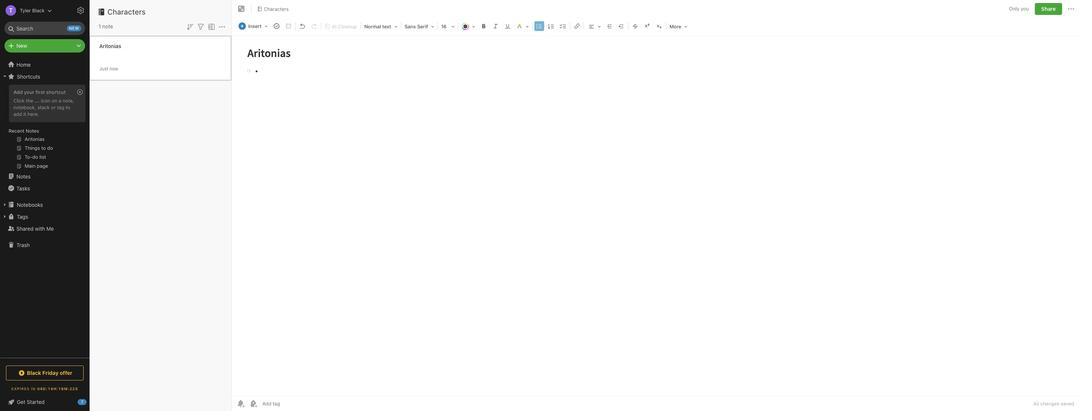Task type: describe. For each thing, give the bounding box(es) containing it.
trash
[[16, 242, 30, 248]]

settings image
[[76, 6, 85, 15]]

icon on a note, notebook, stack or tag to add it here.
[[13, 98, 74, 117]]

first
[[36, 89, 45, 95]]

add your first shortcut
[[13, 89, 66, 95]]

note
[[102, 23, 113, 29]]

bulleted list image
[[534, 21, 545, 31]]

tags button
[[0, 211, 89, 223]]

Highlight field
[[514, 21, 532, 32]]

notebooks link
[[0, 199, 89, 211]]

Add tag field
[[262, 401, 318, 408]]

to
[[66, 104, 70, 110]]

superscript image
[[642, 21, 653, 31]]

insert
[[248, 23, 262, 29]]

group inside tree
[[0, 83, 89, 174]]

more
[[670, 24, 682, 29]]

Insert field
[[237, 21, 270, 31]]

home link
[[0, 59, 90, 71]]

new search field
[[10, 22, 81, 35]]

black friday offer button
[[6, 366, 84, 381]]

underline image
[[502, 21, 513, 31]]

insert link image
[[572, 21, 582, 31]]

tasks
[[16, 185, 30, 192]]

note window element
[[232, 0, 1080, 412]]

Account field
[[0, 3, 52, 18]]

it
[[23, 111, 26, 117]]

offer
[[60, 370, 72, 377]]

tasks button
[[0, 183, 89, 195]]

add
[[13, 111, 22, 117]]

recent notes
[[9, 128, 39, 134]]

tag
[[57, 104, 64, 110]]

add a reminder image
[[236, 400, 245, 409]]

all changes saved
[[1034, 401, 1074, 407]]

Font color field
[[459, 21, 478, 32]]

trash link
[[0, 239, 89, 251]]

home
[[16, 61, 31, 68]]

shortcuts
[[17, 73, 40, 80]]

notebooks
[[17, 202, 43, 208]]

Heading level field
[[362, 21, 400, 32]]

add tag image
[[249, 400, 258, 409]]

tyler
[[20, 7, 31, 13]]

more actions image for rightmost more actions field
[[1067, 4, 1076, 13]]

share
[[1042, 6, 1056, 12]]

click to collapse image
[[87, 398, 92, 407]]

expires
[[11, 387, 30, 392]]

Search text field
[[10, 22, 80, 35]]

expand note image
[[237, 4, 246, 13]]

share button
[[1035, 3, 1063, 15]]

or
[[51, 104, 56, 110]]

just now
[[99, 66, 118, 71]]

new
[[69, 26, 79, 31]]

just
[[99, 66, 108, 71]]

your
[[24, 89, 34, 95]]

get started
[[17, 399, 45, 406]]

1 horizontal spatial more actions field
[[1067, 3, 1076, 15]]

1 note
[[99, 23, 113, 29]]

subscript image
[[654, 21, 665, 31]]

with
[[35, 226, 45, 232]]

you
[[1021, 6, 1029, 12]]

more actions image for more actions field inside the note list element
[[218, 22, 227, 31]]

shared with me
[[16, 226, 54, 232]]

strikethrough image
[[630, 21, 641, 31]]

Alignment field
[[585, 21, 604, 32]]

a
[[59, 98, 61, 104]]

expand notebooks image
[[2, 202, 8, 208]]

shortcuts button
[[0, 71, 89, 83]]

normal text
[[364, 24, 391, 29]]



Task type: vqa. For each thing, say whether or not it's contained in the screenshot.
Click to expand icon
no



Task type: locate. For each thing, give the bounding box(es) containing it.
add
[[13, 89, 23, 95]]

shared
[[16, 226, 33, 232]]

0 horizontal spatial more actions field
[[218, 22, 227, 31]]

1
[[99, 23, 101, 29]]

only you
[[1009, 6, 1029, 12]]

text
[[382, 24, 391, 29]]

0 vertical spatial more actions field
[[1067, 3, 1076, 15]]

0 horizontal spatial characters
[[108, 7, 146, 16]]

sans
[[405, 24, 416, 29]]

more actions image right view options field
[[218, 22, 227, 31]]

characters button
[[255, 4, 291, 14]]

indent image
[[604, 21, 615, 31]]

more actions field right view options field
[[218, 22, 227, 31]]

undo image
[[297, 21, 308, 31]]

on
[[52, 98, 57, 104]]

Add filters field
[[196, 22, 205, 31]]

click
[[13, 98, 25, 104]]

click the ...
[[13, 98, 40, 104]]

shared with me link
[[0, 223, 89, 235]]

more actions field right share button
[[1067, 3, 1076, 15]]

1 vertical spatial more actions image
[[218, 22, 227, 31]]

1 vertical spatial notes
[[16, 173, 31, 180]]

black inside popup button
[[27, 370, 41, 377]]

add filters image
[[196, 22, 205, 31]]

tags
[[17, 214, 28, 220]]

more actions image
[[1067, 4, 1076, 13], [218, 22, 227, 31]]

0 vertical spatial notes
[[26, 128, 39, 134]]

now
[[110, 66, 118, 71]]

note,
[[63, 98, 74, 104]]

saved
[[1061, 401, 1074, 407]]

...
[[35, 98, 40, 104]]

task image
[[271, 21, 282, 31]]

16
[[441, 24, 447, 29]]

characters up note
[[108, 7, 146, 16]]

recent
[[9, 128, 24, 134]]

the
[[26, 98, 33, 104]]

Sort options field
[[186, 22, 195, 31]]

more actions image inside note list element
[[218, 22, 227, 31]]

0 vertical spatial black
[[32, 7, 45, 13]]

characters inside note list element
[[108, 7, 146, 16]]

Font family field
[[402, 21, 437, 32]]

1 vertical spatial more actions field
[[218, 22, 227, 31]]

get
[[17, 399, 25, 406]]

notebook,
[[13, 104, 36, 110]]

group
[[0, 83, 89, 174]]

tree
[[0, 59, 90, 358]]

new
[[16, 43, 27, 49]]

notes up tasks
[[16, 173, 31, 180]]

black right tyler in the top of the page
[[32, 7, 45, 13]]

me
[[46, 226, 54, 232]]

all
[[1034, 401, 1039, 407]]

notes inside 'notes' link
[[16, 173, 31, 180]]

Font size field
[[439, 21, 457, 32]]

here.
[[28, 111, 39, 117]]

more actions field inside note list element
[[218, 22, 227, 31]]

1 vertical spatial black
[[27, 370, 41, 377]]

1 horizontal spatial more actions image
[[1067, 4, 1076, 13]]

04d:14h:16m:22s
[[37, 387, 78, 392]]

characters
[[264, 6, 289, 12], [108, 7, 146, 16]]

View options field
[[205, 22, 216, 31]]

only
[[1009, 6, 1020, 12]]

icon
[[41, 98, 50, 104]]

expand tags image
[[2, 214, 8, 220]]

7
[[81, 400, 83, 405]]

friday
[[42, 370, 59, 377]]

black inside field
[[32, 7, 45, 13]]

More actions field
[[1067, 3, 1076, 15], [218, 22, 227, 31]]

changes
[[1041, 401, 1060, 407]]

black friday offer
[[27, 370, 72, 377]]

tree containing home
[[0, 59, 90, 358]]

normal
[[364, 24, 381, 29]]

notes link
[[0, 171, 89, 183]]

bold image
[[479, 21, 489, 31]]

italic image
[[491, 21, 501, 31]]

numbered list image
[[546, 21, 557, 31]]

characters up task 'icon'
[[264, 6, 289, 12]]

tyler black
[[20, 7, 45, 13]]

expires in 04d:14h:16m:22s
[[11, 387, 78, 392]]

sans serif
[[405, 24, 428, 29]]

stack
[[38, 104, 50, 110]]

group containing add your first shortcut
[[0, 83, 89, 174]]

note list element
[[90, 0, 232, 412]]

Help and Learning task checklist field
[[0, 397, 90, 409]]

More field
[[667, 21, 690, 32]]

new button
[[4, 39, 85, 53]]

0 horizontal spatial more actions image
[[218, 22, 227, 31]]

characters inside button
[[264, 6, 289, 12]]

outdent image
[[616, 21, 627, 31]]

shortcut
[[46, 89, 66, 95]]

1 horizontal spatial characters
[[264, 6, 289, 12]]

Note Editor text field
[[232, 36, 1080, 396]]

black
[[32, 7, 45, 13], [27, 370, 41, 377]]

aritonias
[[99, 43, 121, 49]]

black up the in
[[27, 370, 41, 377]]

more actions image right share button
[[1067, 4, 1076, 13]]

started
[[27, 399, 45, 406]]

notes
[[26, 128, 39, 134], [16, 173, 31, 180]]

in
[[31, 387, 36, 392]]

0 vertical spatial more actions image
[[1067, 4, 1076, 13]]

serif
[[417, 24, 428, 29]]

notes right recent
[[26, 128, 39, 134]]

checklist image
[[558, 21, 569, 31]]



